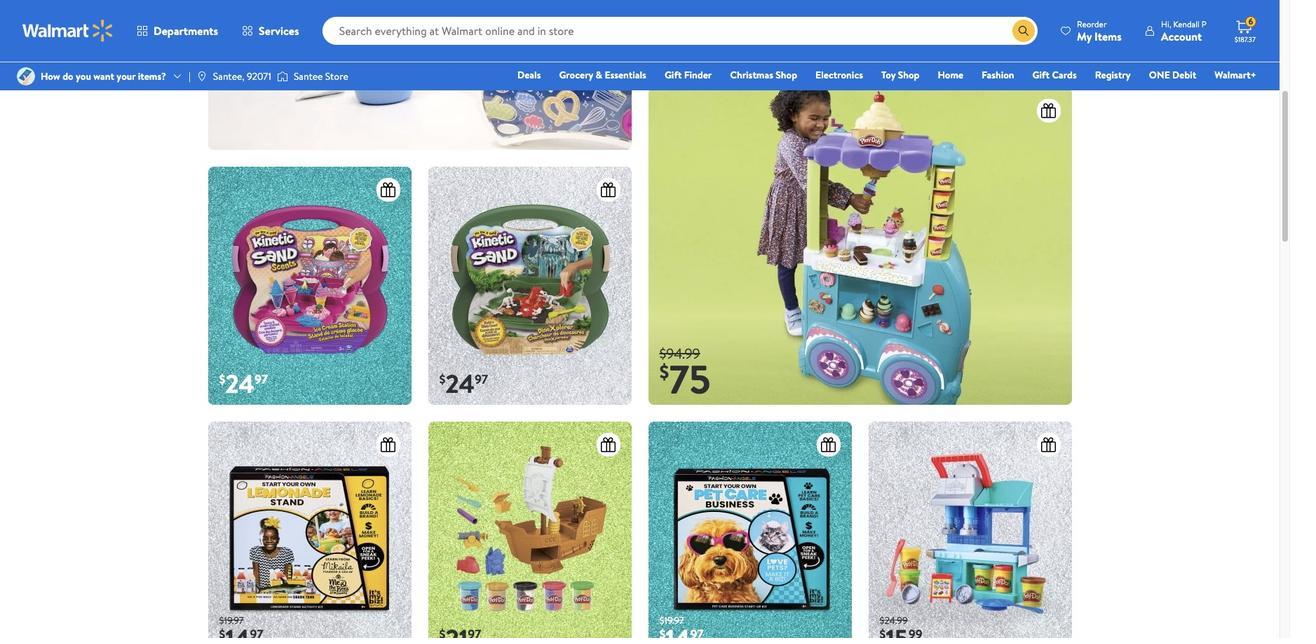Task type: describe. For each thing, give the bounding box(es) containing it.
hi,
[[1161, 18, 1172, 30]]

one debit
[[1149, 68, 1197, 82]]

walmart+ link
[[1209, 67, 1263, 83]]

hi, kendall p account
[[1161, 18, 1207, 44]]

$19.97 for fashion angels it's my biz pet care business kit, creative & educational, multi color, unisex, tween image
[[660, 614, 684, 628]]

gift finder link
[[659, 67, 718, 83]]

97 for kinetic sand, dino xplorer set image
[[475, 371, 488, 389]]

your
[[117, 69, 136, 83]]

services button
[[230, 14, 311, 48]]

gift for gift finder
[[665, 68, 682, 82]]

24 for kinetic sand, dino xplorer set image
[[446, 367, 475, 402]]

$ 24 97 for kinetic sand scents, ice cream station playset image at the left of page
[[219, 367, 268, 402]]

$94.99
[[660, 345, 701, 364]]

departments
[[154, 23, 218, 39]]

finder
[[684, 68, 712, 82]]

play-doh kitchen creations busy chef's restaurant play dough set - 5 color (5 piece) image
[[869, 422, 1072, 639]]

you
[[76, 69, 91, 83]]

shop for toy shop
[[898, 68, 920, 82]]

$ 39 97
[[660, 32, 707, 68]]

me & the bees it's my biz lemonade, creative and educational, multi color, unisex image
[[208, 422, 411, 639]]

registry
[[1095, 68, 1131, 82]]

services
[[259, 23, 299, 39]]

|
[[189, 69, 191, 83]]

grocery & essentials link
[[553, 67, 653, 83]]

kinetic sand, dino xplorer set image
[[428, 167, 632, 406]]

toy shop link
[[875, 67, 926, 83]]

6
[[1249, 16, 1254, 27]]

do
[[63, 69, 73, 83]]

play-doh kitchen creations ultimate ice cream truck play dough set - 12 color (12 piece) image
[[648, 88, 1072, 406]]

electronics
[[816, 68, 863, 82]]

debit
[[1173, 68, 1197, 82]]

items
[[1095, 28, 1122, 44]]

gift finder
[[665, 68, 712, 82]]

$ inside $94.99 $ 75
[[660, 359, 669, 386]]

home link
[[932, 67, 970, 83]]

$ 24 97 for kinetic sand, dino xplorer set image
[[439, 367, 488, 402]]

6 $187.37
[[1235, 16, 1256, 44]]

my
[[1077, 28, 1092, 44]]

gift cards
[[1033, 68, 1077, 82]]

santee,
[[213, 69, 245, 83]]

shop for christmas shop
[[776, 68, 798, 82]]

santee, 92071
[[213, 69, 271, 83]]

97 inside '$ 39 97'
[[693, 37, 707, 54]]

$24.99
[[880, 614, 908, 628]]

39
[[666, 32, 693, 68]]

fashion
[[982, 68, 1015, 82]]

search icon image
[[1018, 25, 1030, 36]]

walmart image
[[22, 20, 114, 42]]

$ inside $ 15 99
[[880, 37, 886, 54]]

Search search field
[[322, 17, 1038, 45]]

reorder
[[1077, 18, 1107, 30]]

play-doh pirate adventure ship play dough set - 10 color (5 piece) image
[[428, 422, 632, 639]]



Task type: vqa. For each thing, say whether or not it's contained in the screenshot.
$ in the $94.99 $ 75
yes



Task type: locate. For each thing, give the bounding box(es) containing it.
$ 24 97
[[219, 367, 268, 402], [439, 367, 488, 402]]

1 shop from the left
[[776, 68, 798, 82]]

24 for kinetic sand scents, ice cream station playset image at the left of page
[[225, 367, 255, 402]]

$ 15 99
[[880, 32, 923, 68]]

0 horizontal spatial 24
[[225, 367, 255, 402]]

$19.97 link for play-doh pirate adventure ship play dough set - 10 color (5 piece) image in the left of the page
[[208, 422, 411, 639]]

1 horizontal spatial shop
[[898, 68, 920, 82]]

deals link
[[511, 67, 547, 83]]

0 horizontal spatial $ 24 97
[[219, 367, 268, 402]]

1 horizontal spatial 97
[[475, 371, 488, 389]]

0 horizontal spatial  image
[[17, 67, 35, 86]]

gift left finder
[[665, 68, 682, 82]]

gift inside 'link'
[[1033, 68, 1050, 82]]

2 24 from the left
[[446, 367, 475, 402]]

$19.97 link for play-doh kitchen creations busy chef's restaurant play dough set - 5 color (5 piece) image
[[648, 422, 852, 639]]

99
[[909, 37, 923, 54]]

1 24 from the left
[[225, 367, 255, 402]]

1 horizontal spatial $19.97 link
[[648, 422, 852, 639]]

fashion link
[[976, 67, 1021, 83]]

toy shop
[[882, 68, 920, 82]]

gift
[[665, 68, 682, 82], [1033, 68, 1050, 82]]

2 horizontal spatial  image
[[277, 69, 288, 83]]

1 $19.97 link from the left
[[208, 422, 411, 639]]

one
[[1149, 68, 1170, 82]]

1 gift from the left
[[665, 68, 682, 82]]

92071
[[247, 69, 271, 83]]

how do you want your items?
[[41, 69, 166, 83]]

 image for how do you want your items?
[[17, 67, 35, 86]]

cards
[[1052, 68, 1077, 82]]

 image for santee, 92071
[[196, 71, 208, 82]]

kendall
[[1174, 18, 1200, 30]]

fashion angels it's my biz pet care business kit, creative & educational, multi color, unisex, tween image
[[648, 422, 852, 639]]

1 $19.97 from the left
[[219, 614, 244, 628]]

1 horizontal spatial gift
[[1033, 68, 1050, 82]]

2 $19.97 link from the left
[[648, 422, 852, 639]]

essentials
[[605, 68, 647, 82]]

kinetic sand scents, ice cream station playset image
[[208, 167, 411, 406]]

how
[[41, 69, 60, 83]]

97 for kinetic sand scents, ice cream station playset image at the left of page
[[255, 371, 268, 389]]

items?
[[138, 69, 166, 83]]

0 horizontal spatial gift
[[665, 68, 682, 82]]

0 horizontal spatial shop
[[776, 68, 798, 82]]

shop right christmas
[[776, 68, 798, 82]]

$ inside '$ 39 97'
[[660, 37, 666, 54]]

$187.37
[[1235, 34, 1256, 44]]

account
[[1161, 28, 1202, 44]]

75
[[669, 352, 711, 407]]

2 shop from the left
[[898, 68, 920, 82]]

p
[[1202, 18, 1207, 30]]

$19.97 for me & the bees it's my biz lemonade, creative and educational, multi color, unisex image
[[219, 614, 244, 628]]

shop right toy
[[898, 68, 920, 82]]

24
[[225, 367, 255, 402], [446, 367, 475, 402]]

&
[[596, 68, 603, 82]]

 image right |
[[196, 71, 208, 82]]

gift for gift cards
[[1033, 68, 1050, 82]]

1 horizontal spatial 24
[[446, 367, 475, 402]]

home
[[938, 68, 964, 82]]

registry link
[[1089, 67, 1137, 83]]

santee
[[294, 69, 323, 83]]

1 horizontal spatial  image
[[196, 71, 208, 82]]

15
[[886, 32, 909, 68]]

1 horizontal spatial $19.97
[[660, 614, 684, 628]]

2 gift from the left
[[1033, 68, 1050, 82]]

christmas shop
[[730, 68, 798, 82]]

Walmart Site-Wide search field
[[322, 17, 1038, 45]]

grocery & essentials
[[559, 68, 647, 82]]

0 horizontal spatial $19.97 link
[[208, 422, 411, 639]]

 image for santee store
[[277, 69, 288, 83]]

toy
[[882, 68, 896, 82]]

want
[[93, 69, 114, 83]]

departments button
[[125, 14, 230, 48]]

2 horizontal spatial 97
[[693, 37, 707, 54]]

1 $ 24 97 from the left
[[219, 367, 268, 402]]

$24.99 link
[[869, 422, 1072, 639]]

christmas shop link
[[724, 67, 804, 83]]

grocery
[[559, 68, 594, 82]]

 image
[[17, 67, 35, 86], [277, 69, 288, 83], [196, 71, 208, 82]]

0 horizontal spatial 97
[[255, 371, 268, 389]]

$19.97 link
[[208, 422, 411, 639], [648, 422, 852, 639]]

christmas
[[730, 68, 774, 82]]

shop
[[776, 68, 798, 82], [898, 68, 920, 82]]

$
[[660, 37, 666, 54], [880, 37, 886, 54], [660, 359, 669, 386], [219, 371, 225, 389], [439, 371, 446, 389]]

walmart+
[[1215, 68, 1257, 82]]

0 horizontal spatial $19.97
[[219, 614, 244, 628]]

gift left cards
[[1033, 68, 1050, 82]]

gift cards link
[[1027, 67, 1083, 83]]

 image right 92071 on the top left of the page
[[277, 69, 288, 83]]

2 $ 24 97 from the left
[[439, 367, 488, 402]]

store
[[325, 69, 348, 83]]

electronics link
[[809, 67, 870, 83]]

santee store
[[294, 69, 348, 83]]

$94.99 $ 75
[[660, 345, 711, 407]]

1 horizontal spatial $ 24 97
[[439, 367, 488, 402]]

 image left the how
[[17, 67, 35, 86]]

97
[[693, 37, 707, 54], [255, 371, 268, 389], [475, 371, 488, 389]]

$19.97
[[219, 614, 244, 628], [660, 614, 684, 628]]

reorder my items
[[1077, 18, 1122, 44]]

deals
[[518, 68, 541, 82]]

2 $19.97 from the left
[[660, 614, 684, 628]]

one debit link
[[1143, 67, 1203, 83]]



